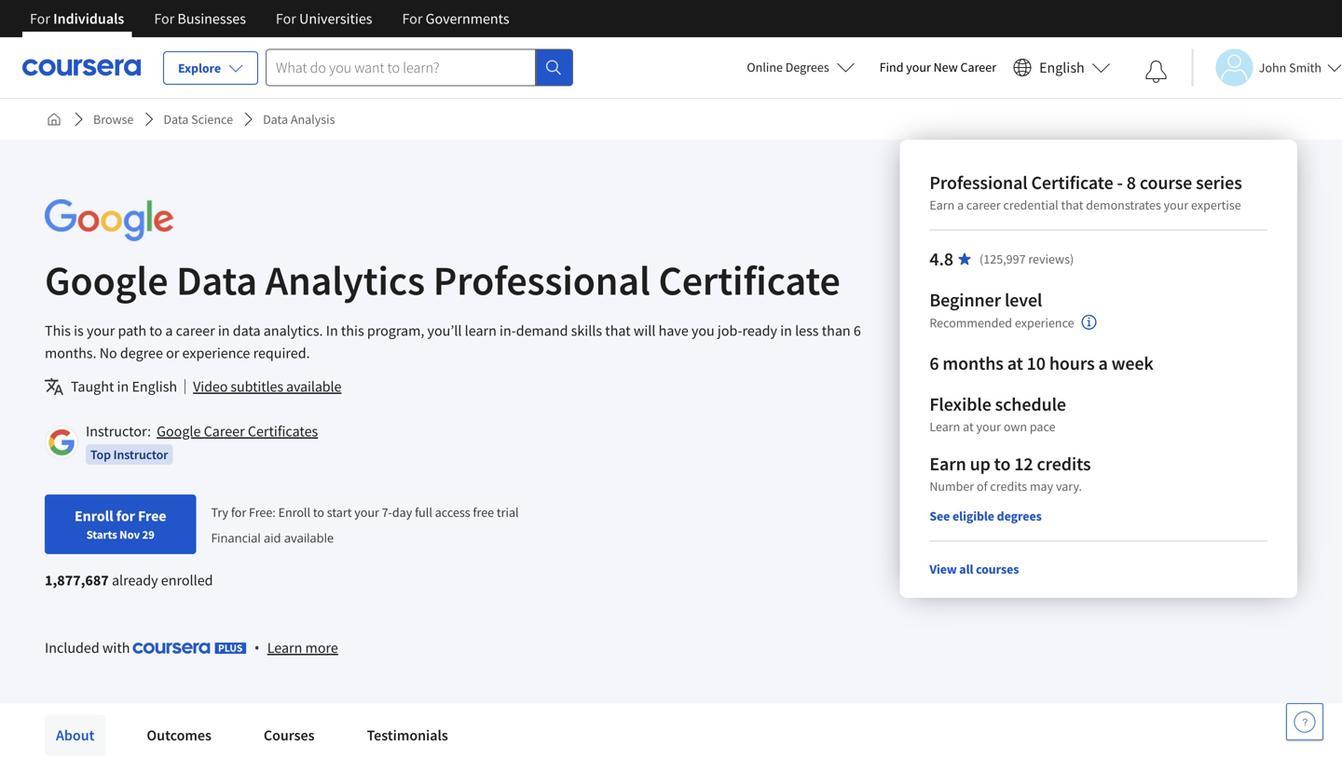 Task type: vqa. For each thing, say whether or not it's contained in the screenshot.
companies
no



Task type: locate. For each thing, give the bounding box(es) containing it.
a left week
[[1098, 352, 1108, 375]]

0 horizontal spatial for
[[116, 507, 135, 526]]

1 vertical spatial certificate
[[658, 254, 840, 306]]

2 for from the left
[[154, 9, 174, 28]]

for for businesses
[[154, 9, 174, 28]]

flexible schedule learn at your own pace
[[930, 393, 1066, 435]]

1 for from the left
[[30, 9, 50, 28]]

data for data science
[[163, 111, 189, 128]]

career inside find your new career link
[[960, 59, 996, 75]]

learn
[[930, 418, 960, 435], [267, 639, 302, 658]]

1 vertical spatial english
[[132, 377, 177, 396]]

4 for from the left
[[402, 9, 423, 28]]

financial
[[211, 530, 261, 546]]

1 horizontal spatial at
[[1007, 352, 1023, 375]]

included with
[[45, 639, 133, 657]]

subtitles
[[231, 377, 283, 396]]

for up nov
[[116, 507, 135, 526]]

a left credential
[[957, 197, 964, 213]]

number
[[930, 478, 974, 495]]

data left science on the left of page
[[163, 111, 189, 128]]

0 horizontal spatial to
[[149, 322, 162, 340]]

view all courses
[[930, 561, 1019, 578]]

at inside flexible schedule learn at your own pace
[[963, 418, 974, 435]]

(125,997
[[980, 251, 1026, 267]]

browse link
[[86, 103, 141, 136]]

your right is
[[87, 322, 115, 340]]

learn down flexible
[[930, 418, 960, 435]]

8
[[1127, 171, 1136, 194]]

earn up 4.8
[[930, 197, 955, 213]]

at left 10
[[1007, 352, 1023, 375]]

for inside try for free: enroll to start your 7-day full access free trial financial aid available
[[231, 504, 246, 521]]

english inside button
[[1039, 58, 1085, 77]]

professional up credential
[[930, 171, 1028, 194]]

career up "or"
[[176, 322, 215, 340]]

for universities
[[276, 9, 372, 28]]

enroll up starts
[[75, 507, 113, 526]]

your left own
[[976, 418, 1001, 435]]

0 vertical spatial experience
[[1015, 314, 1074, 331]]

your left 7- in the left of the page
[[354, 504, 379, 521]]

credits down earn up to 12 credits
[[990, 478, 1027, 495]]

businesses
[[177, 9, 246, 28]]

you
[[692, 322, 715, 340]]

enroll right free:
[[278, 504, 310, 521]]

(125,997 reviews)
[[980, 251, 1074, 267]]

day
[[392, 504, 412, 521]]

experience up video
[[182, 344, 250, 363]]

see
[[930, 508, 950, 525]]

2 vertical spatial to
[[313, 504, 324, 521]]

0 horizontal spatial credits
[[990, 478, 1027, 495]]

to left start
[[313, 504, 324, 521]]

earn up number
[[930, 452, 966, 476]]

for left universities
[[276, 9, 296, 28]]

6 left months
[[930, 352, 939, 375]]

credits
[[1037, 452, 1091, 476], [990, 478, 1027, 495]]

0 vertical spatial available
[[286, 377, 341, 396]]

2 horizontal spatial a
[[1098, 352, 1108, 375]]

see eligible degrees
[[930, 508, 1042, 525]]

to for try for free: enroll to start your 7-day full access free trial financial aid available
[[313, 504, 324, 521]]

0 vertical spatial earn
[[930, 197, 955, 213]]

a
[[957, 197, 964, 213], [165, 322, 173, 340], [1098, 352, 1108, 375]]

0 horizontal spatial in
[[117, 377, 129, 396]]

1 horizontal spatial experience
[[1015, 314, 1074, 331]]

to left 12 at the right of the page
[[994, 452, 1011, 476]]

1 horizontal spatial credits
[[1037, 452, 1091, 476]]

learn inside flexible schedule learn at your own pace
[[930, 418, 960, 435]]

new
[[934, 59, 958, 75]]

google career certificates image
[[48, 429, 75, 457]]

in left less at the top
[[780, 322, 792, 340]]

starts
[[86, 528, 117, 542]]

a for this is your path to a career in data analytics. in this program, you'll learn in-demand skills that will have you job-ready in less than 6 months. no degree or experience required.
[[165, 322, 173, 340]]

testimonials
[[367, 727, 448, 745]]

1 horizontal spatial that
[[1061, 197, 1083, 213]]

for
[[231, 504, 246, 521], [116, 507, 135, 526]]

1 vertical spatial 6
[[930, 352, 939, 375]]

0 vertical spatial credits
[[1037, 452, 1091, 476]]

0 horizontal spatial career
[[176, 322, 215, 340]]

enroll inside try for free: enroll to start your 7-day full access free trial financial aid available
[[278, 504, 310, 521]]

google inside instructor: google career certificates top instructor
[[157, 422, 201, 441]]

in left data
[[218, 322, 230, 340]]

available inside try for free: enroll to start your 7-day full access free trial financial aid available
[[284, 530, 334, 546]]

for up what do you want to learn? text box
[[402, 9, 423, 28]]

1 vertical spatial google
[[157, 422, 201, 441]]

at down flexible
[[963, 418, 974, 435]]

0 vertical spatial certificate
[[1031, 171, 1113, 194]]

to right path
[[149, 322, 162, 340]]

1 horizontal spatial for
[[231, 504, 246, 521]]

trial
[[497, 504, 519, 521]]

reviews)
[[1028, 251, 1074, 267]]

a up "or"
[[165, 322, 173, 340]]

2 vertical spatial a
[[1098, 352, 1108, 375]]

0 vertical spatial to
[[149, 322, 162, 340]]

0 horizontal spatial 6
[[854, 322, 861, 340]]

1 horizontal spatial english
[[1039, 58, 1085, 77]]

program,
[[367, 322, 424, 340]]

learn inside • learn more
[[267, 639, 302, 658]]

less
[[795, 322, 819, 340]]

0 vertical spatial professional
[[930, 171, 1028, 194]]

universities
[[299, 9, 372, 28]]

1 vertical spatial earn
[[930, 452, 966, 476]]

0 vertical spatial 6
[[854, 322, 861, 340]]

to
[[149, 322, 162, 340], [994, 452, 1011, 476], [313, 504, 324, 521]]

0 vertical spatial career
[[960, 59, 996, 75]]

0 vertical spatial that
[[1061, 197, 1083, 213]]

free
[[138, 507, 166, 526]]

aid
[[264, 530, 281, 546]]

banner navigation
[[15, 0, 524, 37]]

for for governments
[[402, 9, 423, 28]]

online degrees button
[[732, 47, 870, 88]]

0 vertical spatial english
[[1039, 58, 1085, 77]]

career right new
[[960, 59, 996, 75]]

a for 6 months at 10 hours a week
[[1098, 352, 1108, 375]]

credential
[[1003, 197, 1059, 213]]

1 horizontal spatial career
[[960, 59, 996, 75]]

1 horizontal spatial career
[[966, 197, 1001, 213]]

0 vertical spatial learn
[[930, 418, 960, 435]]

0 horizontal spatial english
[[132, 377, 177, 396]]

for for universities
[[276, 9, 296, 28]]

to inside try for free: enroll to start your 7-day full access free trial financial aid available
[[313, 504, 324, 521]]

try for free: enroll to start your 7-day full access free trial financial aid available
[[211, 504, 519, 546]]

professional
[[930, 171, 1028, 194], [433, 254, 650, 306]]

recommended experience
[[930, 314, 1074, 331]]

that right credential
[[1061, 197, 1083, 213]]

google up path
[[45, 254, 168, 306]]

certificate inside professional certificate - 8 course series earn a career credential that demonstrates your expertise
[[1031, 171, 1113, 194]]

1 horizontal spatial to
[[313, 504, 324, 521]]

certificates
[[248, 422, 318, 441]]

earn
[[930, 197, 955, 213], [930, 452, 966, 476]]

1 vertical spatial that
[[605, 322, 631, 340]]

your inside flexible schedule learn at your own pace
[[976, 418, 1001, 435]]

for right try
[[231, 504, 246, 521]]

career left credential
[[966, 197, 1001, 213]]

that left will
[[605, 322, 631, 340]]

None search field
[[266, 49, 573, 86]]

courses link
[[252, 715, 326, 756]]

for left businesses
[[154, 9, 174, 28]]

certificate up ready
[[658, 254, 840, 306]]

career inside this is your path to a career in data analytics. in this program, you'll learn in-demand skills that will have you job-ready in less than 6 months. no degree or experience required.
[[176, 322, 215, 340]]

pace
[[1030, 418, 1056, 435]]

start
[[327, 504, 352, 521]]

0 vertical spatial a
[[957, 197, 964, 213]]

6 inside this is your path to a career in data analytics. in this program, you'll learn in-demand skills that will have you job-ready in less than 6 months. no degree or experience required.
[[854, 322, 861, 340]]

6 right than
[[854, 322, 861, 340]]

may
[[1030, 478, 1053, 495]]

0 horizontal spatial experience
[[182, 344, 250, 363]]

flexible
[[930, 393, 991, 416]]

0 vertical spatial career
[[966, 197, 1001, 213]]

taught in english
[[71, 377, 177, 396]]

credits up vary.
[[1037, 452, 1091, 476]]

governments
[[426, 9, 509, 28]]

show notifications image
[[1145, 61, 1168, 83]]

1 vertical spatial a
[[165, 322, 173, 340]]

1 vertical spatial career
[[204, 422, 245, 441]]

29
[[142, 528, 155, 542]]

full
[[415, 504, 432, 521]]

What do you want to learn? text field
[[266, 49, 536, 86]]

1 vertical spatial experience
[[182, 344, 250, 363]]

earn inside professional certificate - 8 course series earn a career credential that demonstrates your expertise
[[930, 197, 955, 213]]

1 vertical spatial available
[[284, 530, 334, 546]]

7-
[[382, 504, 392, 521]]

career down video
[[204, 422, 245, 441]]

1 horizontal spatial enroll
[[278, 504, 310, 521]]

career inside professional certificate - 8 course series earn a career credential that demonstrates your expertise
[[966, 197, 1001, 213]]

1 horizontal spatial in
[[218, 322, 230, 340]]

1 vertical spatial at
[[963, 418, 974, 435]]

data analysis link
[[255, 103, 342, 136]]

a inside this is your path to a career in data analytics. in this program, you'll learn in-demand skills that will have you job-ready in less than 6 months. no degree or experience required.
[[165, 322, 173, 340]]

• learn more
[[254, 638, 338, 658]]

instructor:
[[86, 422, 151, 441]]

months.
[[45, 344, 96, 363]]

your down course
[[1164, 197, 1189, 213]]

your inside professional certificate - 8 course series earn a career credential that demonstrates your expertise
[[1164, 197, 1189, 213]]

vary.
[[1056, 478, 1082, 495]]

of
[[977, 478, 988, 495]]

1 earn from the top
[[930, 197, 955, 213]]

for governments
[[402, 9, 509, 28]]

0 horizontal spatial at
[[963, 418, 974, 435]]

learn right •
[[267, 639, 302, 658]]

degrees
[[785, 59, 829, 75]]

for left individuals
[[30, 9, 50, 28]]

0 horizontal spatial learn
[[267, 639, 302, 658]]

to inside this is your path to a career in data analytics. in this program, you'll learn in-demand skills that will have you job-ready in less than 6 months. no degree or experience required.
[[149, 322, 162, 340]]

google image
[[45, 199, 173, 241]]

data left analysis
[[263, 111, 288, 128]]

•
[[254, 638, 260, 658]]

0 horizontal spatial enroll
[[75, 507, 113, 526]]

0 horizontal spatial that
[[605, 322, 631, 340]]

career inside instructor: google career certificates top instructor
[[204, 422, 245, 441]]

data
[[163, 111, 189, 128], [263, 111, 288, 128], [176, 254, 257, 306]]

2 horizontal spatial to
[[994, 452, 1011, 476]]

professional up 'demand'
[[433, 254, 650, 306]]

experience down level
[[1015, 314, 1074, 331]]

10
[[1027, 352, 1046, 375]]

for inside enroll for free starts nov 29
[[116, 507, 135, 526]]

in right the taught
[[117, 377, 129, 396]]

google
[[45, 254, 168, 306], [157, 422, 201, 441]]

google up instructor
[[157, 422, 201, 441]]

certificate up credential
[[1031, 171, 1113, 194]]

your right find
[[906, 59, 931, 75]]

available down required.
[[286, 377, 341, 396]]

available right aid
[[284, 530, 334, 546]]

1 horizontal spatial certificate
[[1031, 171, 1113, 194]]

have
[[659, 322, 689, 340]]

0 horizontal spatial a
[[165, 322, 173, 340]]

0 horizontal spatial professional
[[433, 254, 650, 306]]

0 vertical spatial at
[[1007, 352, 1023, 375]]

that inside this is your path to a career in data analytics. in this program, you'll learn in-demand skills that will have you job-ready in less than 6 months. no degree or experience required.
[[605, 322, 631, 340]]

all
[[959, 561, 973, 578]]

outcomes
[[147, 727, 211, 745]]

1 vertical spatial learn
[[267, 639, 302, 658]]

1 horizontal spatial learn
[[930, 418, 960, 435]]

series
[[1196, 171, 1242, 194]]

career
[[966, 197, 1001, 213], [176, 322, 215, 340]]

information about difficulty level pre-requisites. image
[[1082, 315, 1097, 330]]

0 horizontal spatial career
[[204, 422, 245, 441]]

1 horizontal spatial a
[[957, 197, 964, 213]]

1 horizontal spatial professional
[[930, 171, 1028, 194]]

3 for from the left
[[276, 9, 296, 28]]

degree
[[120, 344, 163, 363]]

1 horizontal spatial 6
[[930, 352, 939, 375]]

at
[[1007, 352, 1023, 375], [963, 418, 974, 435]]

home image
[[47, 112, 62, 127]]

1 vertical spatial career
[[176, 322, 215, 340]]



Task type: describe. For each thing, give the bounding box(es) containing it.
for for individuals
[[30, 9, 50, 28]]

science
[[191, 111, 233, 128]]

free
[[473, 504, 494, 521]]

find your new career
[[880, 59, 996, 75]]

beginner
[[930, 288, 1001, 312]]

no
[[99, 344, 117, 363]]

1 vertical spatial professional
[[433, 254, 650, 306]]

expertise
[[1191, 197, 1241, 213]]

is
[[74, 322, 84, 340]]

explore
[[178, 60, 221, 76]]

access
[[435, 504, 470, 521]]

data up data
[[176, 254, 257, 306]]

analysis
[[291, 111, 335, 128]]

degrees
[[997, 508, 1042, 525]]

video subtitles available
[[193, 377, 341, 396]]

up
[[970, 452, 991, 476]]

video subtitles available button
[[193, 376, 341, 398]]

john
[[1259, 59, 1286, 76]]

this
[[45, 322, 71, 340]]

john smith
[[1259, 59, 1322, 76]]

video
[[193, 377, 228, 396]]

that inside professional certificate - 8 course series earn a career credential that demonstrates your expertise
[[1061, 197, 1083, 213]]

financial aid available button
[[211, 530, 334, 546]]

enroll inside enroll for free starts nov 29
[[75, 507, 113, 526]]

1 vertical spatial credits
[[990, 478, 1027, 495]]

explore button
[[163, 51, 258, 85]]

enroll for free starts nov 29
[[75, 507, 166, 542]]

6 months at 10 hours a week
[[930, 352, 1154, 375]]

smith
[[1289, 59, 1322, 76]]

this is your path to a career in data analytics. in this program, you'll learn in-demand skills that will have you job-ready in less than 6 months. no degree or experience required.
[[45, 322, 861, 363]]

for businesses
[[154, 9, 246, 28]]

learn
[[465, 322, 497, 340]]

analytics.
[[264, 322, 323, 340]]

course
[[1140, 171, 1192, 194]]

your inside try for free: enroll to start your 7-day full access free trial financial aid available
[[354, 504, 379, 521]]

0 horizontal spatial certificate
[[658, 254, 840, 306]]

data
[[233, 322, 261, 340]]

12
[[1014, 452, 1033, 476]]

required.
[[253, 344, 310, 363]]

instructor
[[113, 446, 168, 463]]

schedule
[[995, 393, 1066, 416]]

individuals
[[53, 9, 124, 28]]

with
[[102, 639, 130, 657]]

-
[[1117, 171, 1123, 194]]

professional certificate - 8 course series earn a career credential that demonstrates your expertise
[[930, 171, 1242, 213]]

for for try
[[231, 504, 246, 521]]

to for this is your path to a career in data analytics. in this program, you'll learn in-demand skills that will have you job-ready in less than 6 months. no degree or experience required.
[[149, 322, 162, 340]]

data analysis
[[263, 111, 335, 128]]

top
[[90, 446, 111, 463]]

1,877,687 already enrolled
[[45, 571, 213, 590]]

week
[[1112, 352, 1154, 375]]

months
[[943, 352, 1004, 375]]

data for data analysis
[[263, 111, 288, 128]]

professional inside professional certificate - 8 course series earn a career credential that demonstrates your expertise
[[930, 171, 1028, 194]]

included
[[45, 639, 99, 657]]

own
[[1004, 418, 1027, 435]]

recommended
[[930, 314, 1012, 331]]

online degrees
[[747, 59, 829, 75]]

view
[[930, 561, 957, 578]]

2 earn from the top
[[930, 452, 966, 476]]

your inside this is your path to a career in data analytics. in this program, you'll learn in-demand skills that will have you job-ready in less than 6 months. no degree or experience required.
[[87, 322, 115, 340]]

see eligible degrees button
[[930, 507, 1042, 526]]

available inside button
[[286, 377, 341, 396]]

a inside professional certificate - 8 course series earn a career credential that demonstrates your expertise
[[957, 197, 964, 213]]

online
[[747, 59, 783, 75]]

try
[[211, 504, 228, 521]]

1 vertical spatial to
[[994, 452, 1011, 476]]

this
[[341, 322, 364, 340]]

browse
[[93, 111, 134, 128]]

in
[[326, 322, 338, 340]]

for for enroll
[[116, 507, 135, 526]]

number of credits may vary.
[[930, 478, 1082, 495]]

for individuals
[[30, 9, 124, 28]]

find
[[880, 59, 904, 75]]

courses
[[264, 727, 315, 745]]

1,877,687
[[45, 571, 109, 590]]

coursera plus image
[[133, 643, 247, 654]]

courses
[[976, 561, 1019, 578]]

find your new career link
[[870, 56, 1006, 79]]

google data analytics professional certificate
[[45, 254, 840, 306]]

help center image
[[1294, 711, 1316, 733]]

2 horizontal spatial in
[[780, 322, 792, 340]]

experience inside this is your path to a career in data analytics. in this program, you'll learn in-demand skills that will have you job-ready in less than 6 months. no degree or experience required.
[[182, 344, 250, 363]]

ready
[[742, 322, 777, 340]]

eligible
[[953, 508, 994, 525]]

more
[[305, 639, 338, 658]]

level
[[1005, 288, 1042, 312]]

view all courses link
[[930, 561, 1019, 578]]

in-
[[500, 322, 516, 340]]

demonstrates
[[1086, 197, 1161, 213]]

about link
[[45, 715, 106, 756]]

testimonials link
[[356, 715, 459, 756]]

0 vertical spatial google
[[45, 254, 168, 306]]

english button
[[1006, 37, 1118, 98]]

path
[[118, 322, 146, 340]]

coursera image
[[22, 52, 141, 82]]

analytics
[[265, 254, 425, 306]]

you'll
[[427, 322, 462, 340]]



